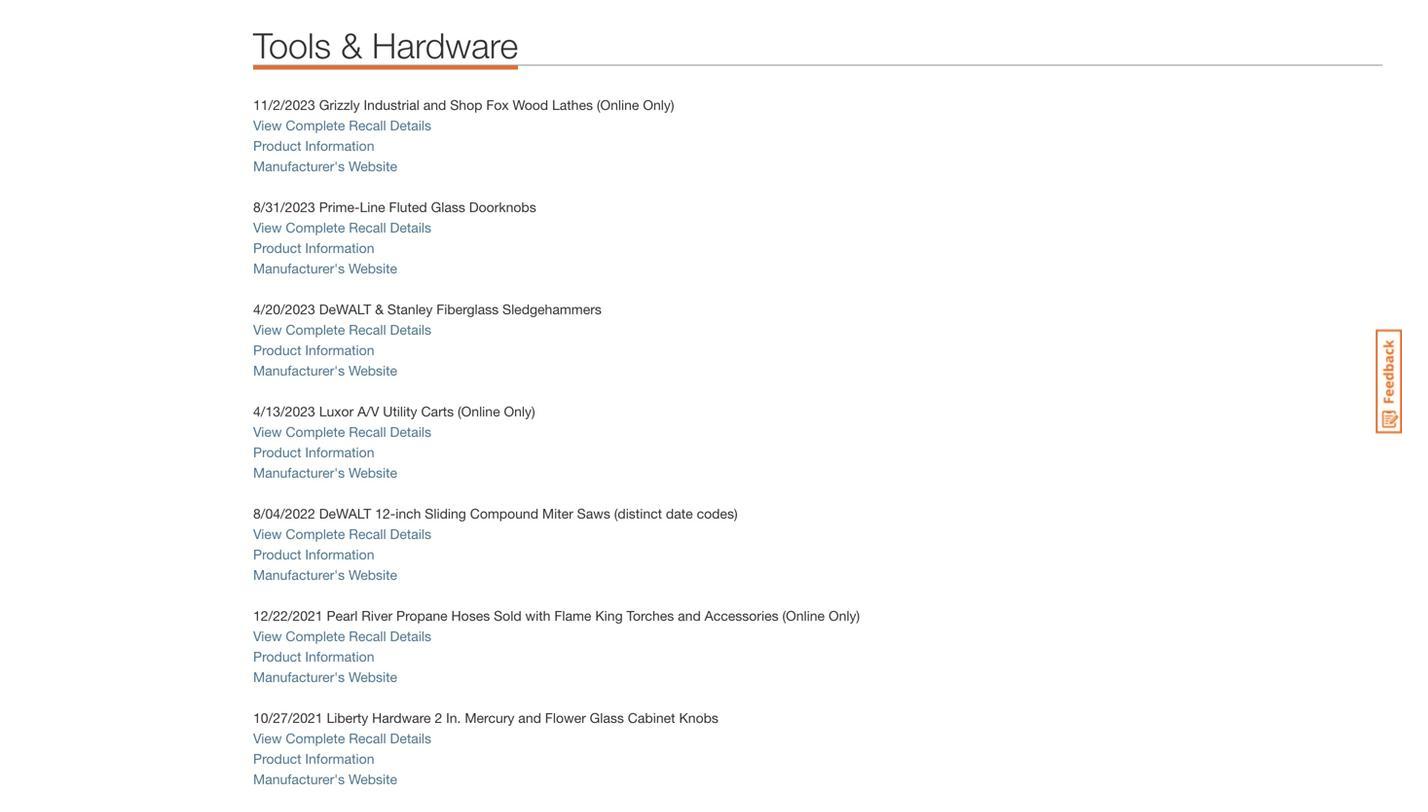Task type: locate. For each thing, give the bounding box(es) containing it.
1 vertical spatial dewalt
[[319, 506, 371, 522]]

(online
[[597, 97, 639, 113], [458, 404, 500, 420], [782, 608, 825, 624]]

complete down 4/20/2023
[[286, 322, 345, 338]]

6 view complete recall details link from the top
[[253, 629, 431, 645]]

7 manufacturer's from the top
[[253, 772, 345, 788]]

2 recall from the top
[[349, 220, 386, 236]]

3 complete from the top
[[286, 322, 345, 338]]

product
[[253, 138, 301, 154], [253, 240, 301, 256], [253, 342, 301, 358], [253, 445, 301, 461], [253, 547, 301, 563], [253, 649, 301, 665], [253, 751, 301, 767]]

0 horizontal spatial (online
[[458, 404, 500, 420]]

website inside 8/31/2023 prime-line fluted glass doorknobs view complete recall details product information manufacturer's website
[[349, 261, 397, 277]]

2 view complete recall details link from the top
[[253, 220, 431, 236]]

& right tools
[[341, 24, 362, 66]]

glass right fluted
[[431, 199, 465, 215]]

information down the liberty
[[305, 751, 374, 767]]

and
[[423, 97, 446, 113], [678, 608, 701, 624], [518, 710, 541, 726]]

3 details from the top
[[390, 322, 431, 338]]

1 details from the top
[[390, 117, 431, 133]]

and left flower
[[518, 710, 541, 726]]

manufacturer's website link up the 'luxor' at the bottom left of page
[[253, 363, 397, 379]]

5 website from the top
[[349, 567, 397, 583]]

2 horizontal spatial (online
[[782, 608, 825, 624]]

0 horizontal spatial and
[[423, 97, 446, 113]]

2 view from the top
[[253, 220, 282, 236]]

cabinet
[[628, 710, 675, 726]]

0 vertical spatial only)
[[643, 97, 674, 113]]

details inside 4/20/2023 dewalt & stanley fiberglass sledgehammers view complete recall details product information manufacturer's website
[[390, 322, 431, 338]]

6 product information link from the top
[[253, 649, 374, 665]]

tools & hardware
[[253, 24, 518, 66]]

1 vertical spatial &
[[375, 301, 384, 318]]

1 vertical spatial only)
[[504, 404, 535, 420]]

product information link
[[253, 138, 374, 154], [253, 240, 374, 256], [253, 342, 374, 358], [253, 445, 374, 461], [253, 547, 374, 563], [253, 649, 374, 665], [253, 751, 374, 767]]

recall inside 11/2/2023 grizzly industrial and shop fox wood lathes (online only) view complete recall details product information manufacturer's website
[[349, 117, 386, 133]]

2 vertical spatial (online
[[782, 608, 825, 624]]

manufacturer's website link up the liberty
[[253, 669, 397, 686]]

information down the 'luxor' at the bottom left of page
[[305, 445, 374, 461]]

codes)
[[697, 506, 738, 522]]

recall
[[349, 117, 386, 133], [349, 220, 386, 236], [349, 322, 386, 338], [349, 424, 386, 440], [349, 526, 386, 542], [349, 629, 386, 645], [349, 731, 386, 747]]

glass right flower
[[590, 710, 624, 726]]

product information link down 4/20/2023
[[253, 342, 374, 358]]

0 horizontal spatial only)
[[504, 404, 535, 420]]

0 vertical spatial (online
[[597, 97, 639, 113]]

dewalt
[[319, 301, 371, 318], [319, 506, 371, 522]]

information inside 4/13/2023 luxor a/v utility carts (online only) view complete recall details product information manufacturer's website
[[305, 445, 374, 461]]

& inside 4/20/2023 dewalt & stanley fiberglass sledgehammers view complete recall details product information manufacturer's website
[[375, 301, 384, 318]]

details
[[390, 117, 431, 133], [390, 220, 431, 236], [390, 322, 431, 338], [390, 424, 431, 440], [390, 526, 431, 542], [390, 629, 431, 645], [390, 731, 431, 747]]

(online right accessories
[[782, 608, 825, 624]]

view down the 12/22/2021
[[253, 629, 282, 645]]

1 information from the top
[[305, 138, 374, 154]]

1 manufacturer's from the top
[[253, 158, 345, 174]]

only)
[[643, 97, 674, 113], [504, 404, 535, 420], [829, 608, 860, 624]]

complete down the 'luxor' at the bottom left of page
[[286, 424, 345, 440]]

2 dewalt from the top
[[319, 506, 371, 522]]

3 recall from the top
[[349, 322, 386, 338]]

5 complete from the top
[[286, 526, 345, 542]]

3 view from the top
[[253, 322, 282, 338]]

6 details from the top
[[390, 629, 431, 645]]

view inside 4/20/2023 dewalt & stanley fiberglass sledgehammers view complete recall details product information manufacturer's website
[[253, 322, 282, 338]]

view down 11/2/2023
[[253, 117, 282, 133]]

a/v
[[357, 404, 379, 420]]

1 vertical spatial hardware
[[372, 710, 431, 726]]

0 vertical spatial dewalt
[[319, 301, 371, 318]]

5 view complete recall details link from the top
[[253, 526, 431, 542]]

6 product from the top
[[253, 649, 301, 665]]

10/27/2021 liberty hardware 2 in. mercury and flower glass cabinet knobs view complete recall details product information manufacturer's website
[[253, 710, 718, 788]]

product information link down the grizzly
[[253, 138, 374, 154]]

information down prime-
[[305, 240, 374, 256]]

1 vertical spatial and
[[678, 608, 701, 624]]

7 details from the top
[[390, 731, 431, 747]]

4 view from the top
[[253, 424, 282, 440]]

5 details from the top
[[390, 526, 431, 542]]

information down the grizzly
[[305, 138, 374, 154]]

carts
[[421, 404, 454, 420]]

product inside 4/13/2023 luxor a/v utility carts (online only) view complete recall details product information manufacturer's website
[[253, 445, 301, 461]]

website up river
[[349, 567, 397, 583]]

3 website from the top
[[349, 363, 397, 379]]

hardware up shop
[[372, 24, 518, 66]]

0 vertical spatial hardware
[[372, 24, 518, 66]]

5 view from the top
[[253, 526, 282, 542]]

website up 12-
[[349, 465, 397, 481]]

hardware
[[372, 24, 518, 66], [372, 710, 431, 726]]

and inside 11/2/2023 grizzly industrial and shop fox wood lathes (online only) view complete recall details product information manufacturer's website
[[423, 97, 446, 113]]

product inside the 12/22/2021 pearl river propane hoses sold with flame king torches and accessories (online only) view complete recall details product information manufacturer's website
[[253, 649, 301, 665]]

manufacturer's website link up pearl
[[253, 567, 397, 583]]

2
[[435, 710, 442, 726]]

and right torches
[[678, 608, 701, 624]]

product inside 8/04/2022 dewalt 12-inch sliding compound miter saws (distinct date codes) view complete recall details product information manufacturer's website
[[253, 547, 301, 563]]

product information link down the 12/22/2021
[[253, 649, 374, 665]]

2 manufacturer's from the top
[[253, 261, 345, 277]]

&
[[341, 24, 362, 66], [375, 301, 384, 318]]

7 view complete recall details link from the top
[[253, 731, 431, 747]]

information up the 'luxor' at the bottom left of page
[[305, 342, 374, 358]]

website up line
[[349, 158, 397, 174]]

10/27/2021
[[253, 710, 323, 726]]

website inside 11/2/2023 grizzly industrial and shop fox wood lathes (online only) view complete recall details product information manufacturer's website
[[349, 158, 397, 174]]

4 product from the top
[[253, 445, 301, 461]]

2 vertical spatial and
[[518, 710, 541, 726]]

(online right carts at left
[[458, 404, 500, 420]]

1 view from the top
[[253, 117, 282, 133]]

website inside 10/27/2021 liberty hardware 2 in. mercury and flower glass cabinet knobs view complete recall details product information manufacturer's website
[[349, 772, 397, 788]]

(online right lathes
[[597, 97, 639, 113]]

view complete recall details link down the 'luxor' at the bottom left of page
[[253, 424, 431, 440]]

view down 4/20/2023
[[253, 322, 282, 338]]

view complete recall details link down 12-
[[253, 526, 431, 542]]

product down 8/04/2022
[[253, 547, 301, 563]]

manufacturer's up 8/04/2022
[[253, 465, 345, 481]]

complete
[[286, 117, 345, 133], [286, 220, 345, 236], [286, 322, 345, 338], [286, 424, 345, 440], [286, 526, 345, 542], [286, 629, 345, 645], [286, 731, 345, 747]]

product down 4/20/2023
[[253, 342, 301, 358]]

website down the liberty
[[349, 772, 397, 788]]

manufacturer's inside 10/27/2021 liberty hardware 2 in. mercury and flower glass cabinet knobs view complete recall details product information manufacturer's website
[[253, 772, 345, 788]]

recall down 12-
[[349, 526, 386, 542]]

complete inside 8/31/2023 prime-line fluted glass doorknobs view complete recall details product information manufacturer's website
[[286, 220, 345, 236]]

recall up the a/v
[[349, 322, 386, 338]]

view complete recall details link down 4/20/2023
[[253, 322, 431, 338]]

inch
[[396, 506, 421, 522]]

complete down 8/04/2022
[[286, 526, 345, 542]]

recall inside 4/13/2023 luxor a/v utility carts (online only) view complete recall details product information manufacturer's website
[[349, 424, 386, 440]]

view complete recall details link down the grizzly
[[253, 117, 431, 133]]

4 website from the top
[[349, 465, 397, 481]]

1 vertical spatial glass
[[590, 710, 624, 726]]

product inside 11/2/2023 grizzly industrial and shop fox wood lathes (online only) view complete recall details product information manufacturer's website
[[253, 138, 301, 154]]

6 website from the top
[[349, 669, 397, 686]]

1 website from the top
[[349, 158, 397, 174]]

hardware for liberty
[[372, 710, 431, 726]]

view complete recall details link down prime-
[[253, 220, 431, 236]]

complete down prime-
[[286, 220, 345, 236]]

11/2/2023
[[253, 97, 315, 113]]

propane
[[396, 608, 448, 624]]

2 hardware from the top
[[372, 710, 431, 726]]

only) inside the 12/22/2021 pearl river propane hoses sold with flame king torches and accessories (online only) view complete recall details product information manufacturer's website
[[829, 608, 860, 624]]

compound
[[470, 506, 538, 522]]

manufacturer's up 4/20/2023
[[253, 261, 345, 277]]

glass inside 10/27/2021 liberty hardware 2 in. mercury and flower glass cabinet knobs view complete recall details product information manufacturer's website
[[590, 710, 624, 726]]

7 information from the top
[[305, 751, 374, 767]]

stanley
[[387, 301, 433, 318]]

1 horizontal spatial only)
[[643, 97, 674, 113]]

0 vertical spatial &
[[341, 24, 362, 66]]

manufacturer's website link up 4/20/2023
[[253, 261, 397, 277]]

recall inside 4/20/2023 dewalt & stanley fiberglass sledgehammers view complete recall details product information manufacturer's website
[[349, 322, 386, 338]]

website
[[349, 158, 397, 174], [349, 261, 397, 277], [349, 363, 397, 379], [349, 465, 397, 481], [349, 567, 397, 583], [349, 669, 397, 686], [349, 772, 397, 788]]

line
[[360, 199, 385, 215]]

view complete recall details link down the liberty
[[253, 731, 431, 747]]

product information link down 10/27/2021
[[253, 751, 374, 767]]

hardware inside 10/27/2021 liberty hardware 2 in. mercury and flower glass cabinet knobs view complete recall details product information manufacturer's website
[[372, 710, 431, 726]]

and left shop
[[423, 97, 446, 113]]

1 product from the top
[[253, 138, 301, 154]]

4 information from the top
[[305, 445, 374, 461]]

information inside 11/2/2023 grizzly industrial and shop fox wood lathes (online only) view complete recall details product information manufacturer's website
[[305, 138, 374, 154]]

0 vertical spatial and
[[423, 97, 446, 113]]

1 complete from the top
[[286, 117, 345, 133]]

luxor
[[319, 404, 354, 420]]

accessories
[[705, 608, 779, 624]]

manufacturer's
[[253, 158, 345, 174], [253, 261, 345, 277], [253, 363, 345, 379], [253, 465, 345, 481], [253, 567, 345, 583], [253, 669, 345, 686], [253, 772, 345, 788]]

(online inside the 12/22/2021 pearl river propane hoses sold with flame king torches and accessories (online only) view complete recall details product information manufacturer's website
[[782, 608, 825, 624]]

6 complete from the top
[[286, 629, 345, 645]]

recall down the liberty
[[349, 731, 386, 747]]

2 complete from the top
[[286, 220, 345, 236]]

river
[[361, 608, 393, 624]]

dewalt left 12-
[[319, 506, 371, 522]]

product information link down prime-
[[253, 240, 374, 256]]

2 manufacturer's website link from the top
[[253, 261, 397, 277]]

& left stanley
[[375, 301, 384, 318]]

manufacturer's website link up 8/04/2022
[[253, 465, 397, 481]]

7 product from the top
[[253, 751, 301, 767]]

2 horizontal spatial and
[[678, 608, 701, 624]]

view complete recall details link down pearl
[[253, 629, 431, 645]]

7 view from the top
[[253, 731, 282, 747]]

2 product from the top
[[253, 240, 301, 256]]

0 vertical spatial glass
[[431, 199, 465, 215]]

6 information from the top
[[305, 649, 374, 665]]

miter
[[542, 506, 573, 522]]

view down 8/31/2023
[[253, 220, 282, 236]]

recall down industrial
[[349, 117, 386, 133]]

12-
[[375, 506, 396, 522]]

1 horizontal spatial glass
[[590, 710, 624, 726]]

manufacturer's website link up prime-
[[253, 158, 397, 174]]

manufacturer's inside 8/04/2022 dewalt 12-inch sliding compound miter saws (distinct date codes) view complete recall details product information manufacturer's website
[[253, 567, 345, 583]]

product information link down 8/04/2022
[[253, 547, 374, 563]]

2 details from the top
[[390, 220, 431, 236]]

4 complete from the top
[[286, 424, 345, 440]]

complete inside 10/27/2021 liberty hardware 2 in. mercury and flower glass cabinet knobs view complete recall details product information manufacturer's website
[[286, 731, 345, 747]]

4 recall from the top
[[349, 424, 386, 440]]

manufacturer's up 8/31/2023
[[253, 158, 345, 174]]

2 website from the top
[[349, 261, 397, 277]]

6 manufacturer's from the top
[[253, 669, 345, 686]]

manufacturer's down 10/27/2021
[[253, 772, 345, 788]]

torches
[[627, 608, 674, 624]]

5 recall from the top
[[349, 526, 386, 542]]

7 complete from the top
[[286, 731, 345, 747]]

manufacturer's up 10/27/2021
[[253, 669, 345, 686]]

website up the liberty
[[349, 669, 397, 686]]

information inside 8/04/2022 dewalt 12-inch sliding compound miter saws (distinct date codes) view complete recall details product information manufacturer's website
[[305, 547, 374, 563]]

complete down 10/27/2021
[[286, 731, 345, 747]]

3 product information link from the top
[[253, 342, 374, 358]]

with
[[525, 608, 551, 624]]

website inside 8/04/2022 dewalt 12-inch sliding compound miter saws (distinct date codes) view complete recall details product information manufacturer's website
[[349, 567, 397, 583]]

product inside 8/31/2023 prime-line fluted glass doorknobs view complete recall details product information manufacturer's website
[[253, 240, 301, 256]]

manufacturer's inside 4/20/2023 dewalt & stanley fiberglass sledgehammers view complete recall details product information manufacturer's website
[[253, 363, 345, 379]]

view inside the 12/22/2021 pearl river propane hoses sold with flame king torches and accessories (online only) view complete recall details product information manufacturer's website
[[253, 629, 282, 645]]

0 horizontal spatial glass
[[431, 199, 465, 215]]

6 recall from the top
[[349, 629, 386, 645]]

product information link down the 'luxor' at the bottom left of page
[[253, 445, 374, 461]]

sliding
[[425, 506, 466, 522]]

recall inside 8/04/2022 dewalt 12-inch sliding compound miter saws (distinct date codes) view complete recall details product information manufacturer's website
[[349, 526, 386, 542]]

4 manufacturer's from the top
[[253, 465, 345, 481]]

view
[[253, 117, 282, 133], [253, 220, 282, 236], [253, 322, 282, 338], [253, 424, 282, 440], [253, 526, 282, 542], [253, 629, 282, 645], [253, 731, 282, 747]]

2 product information link from the top
[[253, 240, 374, 256]]

8/04/2022 dewalt 12-inch sliding compound miter saws (distinct date codes) view complete recall details product information manufacturer's website
[[253, 506, 738, 583]]

details inside 8/31/2023 prime-line fluted glass doorknobs view complete recall details product information manufacturer's website
[[390, 220, 431, 236]]

manufacturer's up 4/13/2023
[[253, 363, 345, 379]]

1 dewalt from the top
[[319, 301, 371, 318]]

dewalt inside 4/20/2023 dewalt & stanley fiberglass sledgehammers view complete recall details product information manufacturer's website
[[319, 301, 371, 318]]

information down pearl
[[305, 649, 374, 665]]

website up stanley
[[349, 261, 397, 277]]

5 information from the top
[[305, 547, 374, 563]]

fiberglass
[[436, 301, 499, 318]]

4/20/2023 dewalt & stanley fiberglass sledgehammers view complete recall details product information manufacturer's website
[[253, 301, 602, 379]]

product down 4/13/2023
[[253, 445, 301, 461]]

product down 10/27/2021
[[253, 751, 301, 767]]

glass
[[431, 199, 465, 215], [590, 710, 624, 726]]

7 product information link from the top
[[253, 751, 374, 767]]

website up the a/v
[[349, 363, 397, 379]]

details inside 10/27/2021 liberty hardware 2 in. mercury and flower glass cabinet knobs view complete recall details product information manufacturer's website
[[390, 731, 431, 747]]

5 product from the top
[[253, 547, 301, 563]]

8/31/2023 prime-line fluted glass doorknobs view complete recall details product information manufacturer's website
[[253, 199, 536, 277]]

complete down pearl
[[286, 629, 345, 645]]

1 hardware from the top
[[372, 24, 518, 66]]

12/22/2021
[[253, 608, 323, 624]]

3 information from the top
[[305, 342, 374, 358]]

shop
[[450, 97, 482, 113]]

4 product information link from the top
[[253, 445, 374, 461]]

1 vertical spatial (online
[[458, 404, 500, 420]]

6 view from the top
[[253, 629, 282, 645]]

recall down line
[[349, 220, 386, 236]]

complete inside the 12/22/2021 pearl river propane hoses sold with flame king torches and accessories (online only) view complete recall details product information manufacturer's website
[[286, 629, 345, 645]]

2 horizontal spatial only)
[[829, 608, 860, 624]]

1 recall from the top
[[349, 117, 386, 133]]

product inside 10/27/2021 liberty hardware 2 in. mercury and flower glass cabinet knobs view complete recall details product information manufacturer's website
[[253, 751, 301, 767]]

view down 10/27/2021
[[253, 731, 282, 747]]

4 details from the top
[[390, 424, 431, 440]]

product down 11/2/2023
[[253, 138, 301, 154]]

view down 8/04/2022
[[253, 526, 282, 542]]

view down 4/13/2023
[[253, 424, 282, 440]]

view complete recall details link
[[253, 117, 431, 133], [253, 220, 431, 236], [253, 322, 431, 338], [253, 424, 431, 440], [253, 526, 431, 542], [253, 629, 431, 645], [253, 731, 431, 747]]

manufacturer's website link down the liberty
[[253, 772, 397, 788]]

3 product from the top
[[253, 342, 301, 358]]

(online inside 4/13/2023 luxor a/v utility carts (online only) view complete recall details product information manufacturer's website
[[458, 404, 500, 420]]

(online inside 11/2/2023 grizzly industrial and shop fox wood lathes (online only) view complete recall details product information manufacturer's website
[[597, 97, 639, 113]]

3 manufacturer's from the top
[[253, 363, 345, 379]]

sledgehammers
[[502, 301, 602, 318]]

hardware left 2
[[372, 710, 431, 726]]

2 information from the top
[[305, 240, 374, 256]]

product down 8/31/2023
[[253, 240, 301, 256]]

manufacturer's website link
[[253, 158, 397, 174], [253, 261, 397, 277], [253, 363, 397, 379], [253, 465, 397, 481], [253, 567, 397, 583], [253, 669, 397, 686], [253, 772, 397, 788]]

dewalt inside 8/04/2022 dewalt 12-inch sliding compound miter saws (distinct date codes) view complete recall details product information manufacturer's website
[[319, 506, 371, 522]]

dewalt right 4/20/2023
[[319, 301, 371, 318]]

lathes
[[552, 97, 593, 113]]

7 recall from the top
[[349, 731, 386, 747]]

information
[[305, 138, 374, 154], [305, 240, 374, 256], [305, 342, 374, 358], [305, 445, 374, 461], [305, 547, 374, 563], [305, 649, 374, 665], [305, 751, 374, 767]]

information up pearl
[[305, 547, 374, 563]]

recall down the a/v
[[349, 424, 386, 440]]

hardware for &
[[372, 24, 518, 66]]

flower
[[545, 710, 586, 726]]

manufacturer's up the 12/22/2021
[[253, 567, 345, 583]]

1 view complete recall details link from the top
[[253, 117, 431, 133]]

complete down the grizzly
[[286, 117, 345, 133]]

1 horizontal spatial and
[[518, 710, 541, 726]]

1 horizontal spatial &
[[375, 301, 384, 318]]

recall down river
[[349, 629, 386, 645]]

product down the 12/22/2021
[[253, 649, 301, 665]]

2 vertical spatial only)
[[829, 608, 860, 624]]

7 website from the top
[[349, 772, 397, 788]]

1 horizontal spatial (online
[[597, 97, 639, 113]]

5 manufacturer's from the top
[[253, 567, 345, 583]]



Task type: vqa. For each thing, say whether or not it's contained in the screenshot.
rightmost the Select
no



Task type: describe. For each thing, give the bounding box(es) containing it.
product inside 4/20/2023 dewalt & stanley fiberglass sledgehammers view complete recall details product information manufacturer's website
[[253, 342, 301, 358]]

manufacturer's inside the 12/22/2021 pearl river propane hoses sold with flame king torches and accessories (online only) view complete recall details product information manufacturer's website
[[253, 669, 345, 686]]

and inside the 12/22/2021 pearl river propane hoses sold with flame king torches and accessories (online only) view complete recall details product information manufacturer's website
[[678, 608, 701, 624]]

doorknobs
[[469, 199, 536, 215]]

7 manufacturer's website link from the top
[[253, 772, 397, 788]]

website inside the 12/22/2021 pearl river propane hoses sold with flame king torches and accessories (online only) view complete recall details product information manufacturer's website
[[349, 669, 397, 686]]

glass inside 8/31/2023 prime-line fluted glass doorknobs view complete recall details product information manufacturer's website
[[431, 199, 465, 215]]

mercury
[[465, 710, 514, 726]]

complete inside 4/13/2023 luxor a/v utility carts (online only) view complete recall details product information manufacturer's website
[[286, 424, 345, 440]]

flame
[[554, 608, 591, 624]]

website inside 4/13/2023 luxor a/v utility carts (online only) view complete recall details product information manufacturer's website
[[349, 465, 397, 481]]

website inside 4/20/2023 dewalt & stanley fiberglass sledgehammers view complete recall details product information manufacturer's website
[[349, 363, 397, 379]]

information inside the 12/22/2021 pearl river propane hoses sold with flame king torches and accessories (online only) view complete recall details product information manufacturer's website
[[305, 649, 374, 665]]

manufacturer's inside 8/31/2023 prime-line fluted glass doorknobs view complete recall details product information manufacturer's website
[[253, 261, 345, 277]]

knobs
[[679, 710, 718, 726]]

complete inside 11/2/2023 grizzly industrial and shop fox wood lathes (online only) view complete recall details product information manufacturer's website
[[286, 117, 345, 133]]

11/2/2023 grizzly industrial and shop fox wood lathes (online only) view complete recall details product information manufacturer's website
[[253, 97, 674, 174]]

3 view complete recall details link from the top
[[253, 322, 431, 338]]

4/13/2023
[[253, 404, 315, 420]]

only) inside 4/13/2023 luxor a/v utility carts (online only) view complete recall details product information manufacturer's website
[[504, 404, 535, 420]]

complete inside 4/20/2023 dewalt & stanley fiberglass sledgehammers view complete recall details product information manufacturer's website
[[286, 322, 345, 338]]

view inside 10/27/2021 liberty hardware 2 in. mercury and flower glass cabinet knobs view complete recall details product information manufacturer's website
[[253, 731, 282, 747]]

information inside 10/27/2021 liberty hardware 2 in. mercury and flower glass cabinet knobs view complete recall details product information manufacturer's website
[[305, 751, 374, 767]]

information inside 4/20/2023 dewalt & stanley fiberglass sledgehammers view complete recall details product information manufacturer's website
[[305, 342, 374, 358]]

6 manufacturer's website link from the top
[[253, 669, 397, 686]]

recall inside 8/31/2023 prime-line fluted glass doorknobs view complete recall details product information manufacturer's website
[[349, 220, 386, 236]]

in.
[[446, 710, 461, 726]]

details inside 4/13/2023 luxor a/v utility carts (online only) view complete recall details product information manufacturer's website
[[390, 424, 431, 440]]

view inside 4/13/2023 luxor a/v utility carts (online only) view complete recall details product information manufacturer's website
[[253, 424, 282, 440]]

(distinct
[[614, 506, 662, 522]]

12/22/2021 pearl river propane hoses sold with flame king torches and accessories (online only) view complete recall details product information manufacturer's website
[[253, 608, 860, 686]]

date
[[666, 506, 693, 522]]

1 product information link from the top
[[253, 138, 374, 154]]

4 manufacturer's website link from the top
[[253, 465, 397, 481]]

manufacturer's inside 11/2/2023 grizzly industrial and shop fox wood lathes (online only) view complete recall details product information manufacturer's website
[[253, 158, 345, 174]]

industrial
[[364, 97, 419, 113]]

view inside 8/04/2022 dewalt 12-inch sliding compound miter saws (distinct date codes) view complete recall details product information manufacturer's website
[[253, 526, 282, 542]]

view inside 11/2/2023 grizzly industrial and shop fox wood lathes (online only) view complete recall details product information manufacturer's website
[[253, 117, 282, 133]]

feedback link image
[[1376, 329, 1402, 434]]

information inside 8/31/2023 prime-line fluted glass doorknobs view complete recall details product information manufacturer's website
[[305, 240, 374, 256]]

recall inside 10/27/2021 liberty hardware 2 in. mercury and flower glass cabinet knobs view complete recall details product information manufacturer's website
[[349, 731, 386, 747]]

hoses
[[451, 608, 490, 624]]

and inside 10/27/2021 liberty hardware 2 in. mercury and flower glass cabinet knobs view complete recall details product information manufacturer's website
[[518, 710, 541, 726]]

5 manufacturer's website link from the top
[[253, 567, 397, 583]]

view inside 8/31/2023 prime-line fluted glass doorknobs view complete recall details product information manufacturer's website
[[253, 220, 282, 236]]

wood
[[513, 97, 548, 113]]

saws
[[577, 506, 610, 522]]

king
[[595, 608, 623, 624]]

dewalt for 12-
[[319, 506, 371, 522]]

details inside the 12/22/2021 pearl river propane hoses sold with flame king torches and accessories (online only) view complete recall details product information manufacturer's website
[[390, 629, 431, 645]]

details inside 8/04/2022 dewalt 12-inch sliding compound miter saws (distinct date codes) view complete recall details product information manufacturer's website
[[390, 526, 431, 542]]

fox
[[486, 97, 509, 113]]

complete inside 8/04/2022 dewalt 12-inch sliding compound miter saws (distinct date codes) view complete recall details product information manufacturer's website
[[286, 526, 345, 542]]

5 product information link from the top
[[253, 547, 374, 563]]

utility
[[383, 404, 417, 420]]

only) inside 11/2/2023 grizzly industrial and shop fox wood lathes (online only) view complete recall details product information manufacturer's website
[[643, 97, 674, 113]]

8/31/2023
[[253, 199, 315, 215]]

pearl
[[327, 608, 358, 624]]

recall inside the 12/22/2021 pearl river propane hoses sold with flame king torches and accessories (online only) view complete recall details product information manufacturer's website
[[349, 629, 386, 645]]

4/13/2023 luxor a/v utility carts (online only) view complete recall details product information manufacturer's website
[[253, 404, 535, 481]]

prime-
[[319, 199, 360, 215]]

4 view complete recall details link from the top
[[253, 424, 431, 440]]

sold
[[494, 608, 522, 624]]

manufacturer's inside 4/13/2023 luxor a/v utility carts (online only) view complete recall details product information manufacturer's website
[[253, 465, 345, 481]]

0 horizontal spatial &
[[341, 24, 362, 66]]

liberty
[[327, 710, 368, 726]]

grizzly
[[319, 97, 360, 113]]

dewalt for &
[[319, 301, 371, 318]]

fluted
[[389, 199, 427, 215]]

tools
[[253, 24, 331, 66]]

8/04/2022
[[253, 506, 315, 522]]

1 manufacturer's website link from the top
[[253, 158, 397, 174]]

3 manufacturer's website link from the top
[[253, 363, 397, 379]]

4/20/2023
[[253, 301, 315, 318]]

details inside 11/2/2023 grizzly industrial and shop fox wood lathes (online only) view complete recall details product information manufacturer's website
[[390, 117, 431, 133]]



